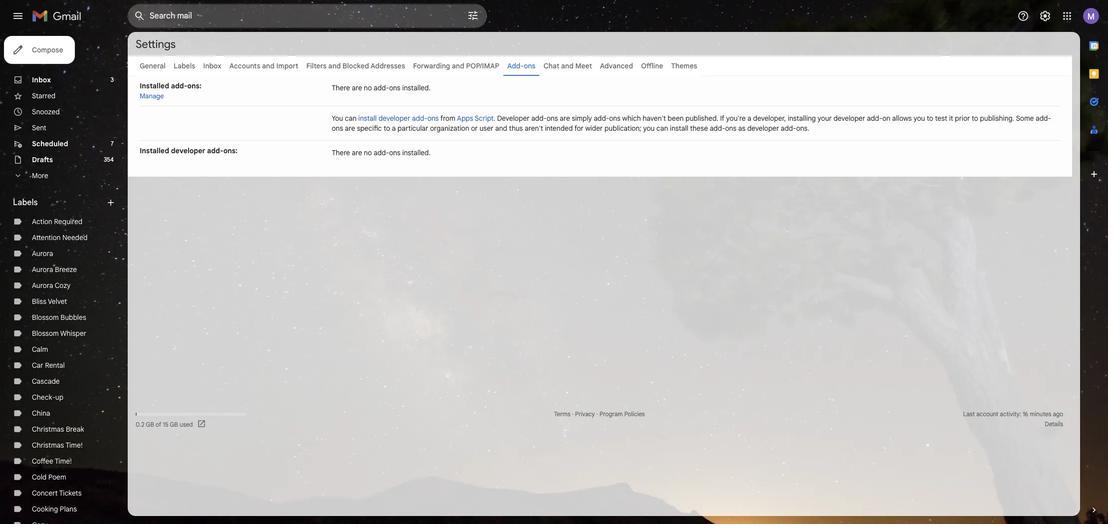 Task type: describe. For each thing, give the bounding box(es) containing it.
0 vertical spatial you
[[914, 114, 925, 123]]

labels link
[[174, 61, 195, 70]]

action
[[32, 217, 52, 226]]

aurora for aurora breeze
[[32, 265, 53, 274]]

program
[[600, 410, 623, 418]]

0 horizontal spatial you
[[643, 124, 655, 133]]

blossom for blossom whisper
[[32, 329, 59, 338]]

china link
[[32, 409, 50, 418]]

add-ons link
[[507, 61, 536, 70]]

details link
[[1045, 420, 1064, 428]]

car rental link
[[32, 361, 65, 370]]

import
[[276, 61, 298, 70]]

7
[[111, 140, 114, 147]]

accounts and import link
[[229, 61, 298, 70]]

breeze
[[55, 265, 77, 274]]

0 horizontal spatial a
[[392, 124, 396, 133]]

ons down particular
[[389, 148, 401, 157]]

cold
[[32, 473, 47, 482]]

2 gb from the left
[[170, 420, 178, 428]]

publication;
[[605, 124, 642, 133]]

which
[[623, 114, 641, 123]]

16
[[1023, 410, 1029, 418]]

general
[[140, 61, 166, 70]]

prior
[[955, 114, 970, 123]]

cooking plans
[[32, 505, 77, 514]]

advanced link
[[600, 61, 633, 70]]

aurora breeze link
[[32, 265, 77, 274]]

1 horizontal spatial to
[[927, 114, 934, 123]]

advanced search options image
[[463, 5, 483, 25]]

particular
[[398, 124, 428, 133]]

themes link
[[671, 61, 698, 70]]

bliss velvet link
[[32, 297, 67, 306]]

installed developer add-ons:
[[140, 146, 238, 155]]

as
[[739, 124, 746, 133]]

check-up link
[[32, 393, 63, 402]]

aren't
[[525, 124, 543, 133]]

follow link to manage storage image
[[197, 419, 207, 429]]

your
[[818, 114, 832, 123]]

christmas break
[[32, 425, 84, 434]]

accounts
[[229, 61, 260, 70]]

main menu image
[[12, 10, 24, 22]]

cascade link
[[32, 377, 60, 386]]

published.
[[686, 114, 719, 123]]

0 horizontal spatial can
[[345, 114, 357, 123]]

thus
[[509, 124, 523, 133]]

for
[[575, 124, 584, 133]]

. developer add-ons are simply add-ons which haven't been published. if you're a developer, installing your developer add-on allows you to test it prior to publishing. some add- ons are specific to a particular organization or user and thus aren't intended for wider publication; you can install these add-ons as developer add-ons.
[[332, 114, 1052, 133]]

required
[[54, 217, 82, 226]]

it
[[949, 114, 954, 123]]

developer,
[[753, 114, 786, 123]]

attention needed
[[32, 233, 87, 242]]

check-up
[[32, 393, 63, 402]]

Search mail text field
[[150, 11, 439, 21]]

and inside . developer add-ons are simply add-ons which haven't been published. if you're a developer, installing your developer add-on allows you to test it prior to publishing. some add- ons are specific to a particular organization or user and thus aren't intended for wider publication; you can install these add-ons as developer add-ons.
[[495, 124, 507, 133]]

2 there from the top
[[332, 148, 350, 157]]

cascade
[[32, 377, 60, 386]]

publishing.
[[980, 114, 1015, 123]]

can inside . developer add-ons are simply add-ons which haven't been published. if you're a developer, installing your developer add-on allows you to test it prior to publishing. some add- ons are specific to a particular organization or user and thus aren't intended for wider publication; you can install these add-ons as developer add-ons.
[[657, 124, 668, 133]]

3
[[111, 76, 114, 83]]

chat
[[544, 61, 560, 70]]

forwarding and pop/imap
[[413, 61, 499, 70]]

1 horizontal spatial inbox link
[[203, 61, 221, 70]]

labels heading
[[13, 198, 106, 208]]

blossom whisper link
[[32, 329, 86, 338]]

needed
[[62, 233, 87, 242]]

coffee time! link
[[32, 457, 72, 466]]

add-ons
[[507, 61, 536, 70]]

intended
[[545, 124, 573, 133]]

and for forwarding
[[452, 61, 465, 70]]

15
[[163, 420, 168, 428]]

0.2 gb of 15 gb used
[[136, 420, 193, 428]]

tickets
[[59, 489, 82, 498]]

bubbles
[[61, 313, 86, 322]]

advanced
[[600, 61, 633, 70]]

apps script link
[[457, 114, 494, 123]]

ons up publication;
[[609, 114, 621, 123]]

some
[[1016, 114, 1034, 123]]

install inside . developer add-ons are simply add-ons which haven't been published. if you're a developer, installing your developer add-on allows you to test it prior to publishing. some add- ons are specific to a particular organization or user and thus aren't intended for wider publication; you can install these add-ons as developer add-ons.
[[670, 124, 689, 133]]

minutes
[[1030, 410, 1052, 418]]

general link
[[140, 61, 166, 70]]

are up intended
[[560, 114, 570, 123]]

more
[[32, 171, 48, 180]]

compose button
[[4, 36, 75, 64]]

coffee
[[32, 457, 53, 466]]

forwarding and pop/imap link
[[413, 61, 499, 70]]

chat and meet
[[544, 61, 592, 70]]

installed add-ons: manage
[[140, 81, 202, 100]]

2 no from the top
[[364, 148, 372, 157]]

blossom for blossom bubbles
[[32, 313, 59, 322]]

labels for labels link
[[174, 61, 195, 70]]

filters and blocked addresses
[[306, 61, 405, 70]]

privacy
[[575, 410, 595, 418]]

cooking plans link
[[32, 505, 77, 514]]

simply
[[572, 114, 592, 123]]

.
[[494, 114, 496, 123]]

allows
[[893, 114, 912, 123]]

2 installed. from the top
[[402, 148, 431, 157]]

terms
[[554, 410, 571, 418]]

1 · from the left
[[572, 410, 574, 418]]

you
[[332, 114, 343, 123]]

blocked
[[343, 61, 369, 70]]

add-
[[507, 61, 524, 70]]

2 horizontal spatial to
[[972, 114, 979, 123]]

are down specific
[[352, 148, 362, 157]]

labels navigation
[[0, 32, 128, 524]]

developer
[[497, 114, 530, 123]]

drafts link
[[32, 155, 53, 164]]

plans
[[60, 505, 77, 514]]

1 gb from the left
[[146, 420, 154, 428]]

used
[[180, 420, 193, 428]]

aurora for aurora cozy
[[32, 281, 53, 290]]



Task type: vqa. For each thing, say whether or not it's contained in the screenshot.
"Themes" link
yes



Task type: locate. For each thing, give the bounding box(es) containing it.
and down .
[[495, 124, 507, 133]]

poem
[[48, 473, 66, 482]]

0 vertical spatial no
[[364, 83, 372, 92]]

installed
[[140, 81, 169, 90], [140, 146, 169, 155]]

0 vertical spatial labels
[[174, 61, 195, 70]]

0 vertical spatial aurora
[[32, 249, 53, 258]]

ons:
[[187, 81, 202, 90], [223, 146, 238, 155]]

up
[[55, 393, 63, 402]]

labels up installed add-ons: manage
[[174, 61, 195, 70]]

attention
[[32, 233, 61, 242]]

calm link
[[32, 345, 48, 354]]

add- inside installed add-ons: manage
[[171, 81, 187, 90]]

there are no add-ons installed. down the addresses
[[332, 83, 431, 92]]

and right chat
[[561, 61, 574, 70]]

installed inside installed add-ons: manage
[[140, 81, 169, 90]]

2 blossom from the top
[[32, 329, 59, 338]]

0 vertical spatial inbox link
[[203, 61, 221, 70]]

0 horizontal spatial ·
[[572, 410, 574, 418]]

0 horizontal spatial install
[[358, 114, 377, 123]]

2 christmas from the top
[[32, 441, 64, 450]]

policies
[[625, 410, 645, 418]]

if
[[720, 114, 725, 123]]

aurora down attention
[[32, 249, 53, 258]]

blossom bubbles
[[32, 313, 86, 322]]

0 horizontal spatial inbox link
[[32, 75, 51, 84]]

and
[[262, 61, 275, 70], [328, 61, 341, 70], [452, 61, 465, 70], [561, 61, 574, 70], [495, 124, 507, 133]]

sent
[[32, 123, 46, 132]]

1 vertical spatial can
[[657, 124, 668, 133]]

installed for installed developer add-ons:
[[140, 146, 169, 155]]

last account activity: 16 minutes ago details
[[964, 410, 1064, 428]]

add-
[[171, 81, 187, 90], [374, 83, 389, 92], [412, 114, 428, 123], [531, 114, 547, 123], [594, 114, 609, 123], [867, 114, 883, 123], [1036, 114, 1052, 123], [710, 124, 725, 133], [781, 124, 797, 133], [207, 146, 223, 155], [374, 148, 389, 157]]

0 horizontal spatial inbox
[[32, 75, 51, 84]]

aurora down aurora link at top
[[32, 265, 53, 274]]

forwarding
[[413, 61, 450, 70]]

install up specific
[[358, 114, 377, 123]]

ons left from
[[428, 114, 439, 123]]

0 horizontal spatial labels
[[13, 198, 38, 208]]

354
[[104, 156, 114, 163]]

inbox inside labels navigation
[[32, 75, 51, 84]]

1 vertical spatial you
[[643, 124, 655, 133]]

time! up poem
[[55, 457, 72, 466]]

0 vertical spatial time!
[[66, 441, 83, 450]]

2 vertical spatial aurora
[[32, 281, 53, 290]]

inbox link up the starred
[[32, 75, 51, 84]]

wider
[[585, 124, 603, 133]]

no down blocked
[[364, 83, 372, 92]]

settings
[[136, 37, 176, 51]]

0 vertical spatial installed
[[140, 81, 169, 90]]

christmas up coffee time! link
[[32, 441, 64, 450]]

1 vertical spatial christmas
[[32, 441, 64, 450]]

to
[[927, 114, 934, 123], [972, 114, 979, 123], [384, 124, 390, 133]]

1 blossom from the top
[[32, 313, 59, 322]]

a right you're
[[748, 114, 752, 123]]

you right allows
[[914, 114, 925, 123]]

1 horizontal spatial install
[[670, 124, 689, 133]]

1 no from the top
[[364, 83, 372, 92]]

no
[[364, 83, 372, 92], [364, 148, 372, 157]]

ons down the addresses
[[389, 83, 401, 92]]

gmail image
[[32, 6, 86, 26]]

installed. down forwarding
[[402, 83, 431, 92]]

0 horizontal spatial gb
[[146, 420, 154, 428]]

accounts and import
[[229, 61, 298, 70]]

labels for labels heading
[[13, 198, 38, 208]]

0 horizontal spatial to
[[384, 124, 390, 133]]

1 horizontal spatial ·
[[597, 410, 598, 418]]

time! for coffee time!
[[55, 457, 72, 466]]

0 vertical spatial installed.
[[402, 83, 431, 92]]

you down haven't
[[643, 124, 655, 133]]

ons
[[524, 61, 536, 70], [389, 83, 401, 92], [428, 114, 439, 123], [547, 114, 558, 123], [609, 114, 621, 123], [332, 124, 343, 133], [725, 124, 737, 133], [389, 148, 401, 157]]

1 horizontal spatial gb
[[170, 420, 178, 428]]

and for chat
[[561, 61, 574, 70]]

0 vertical spatial blossom
[[32, 313, 59, 322]]

haven't
[[643, 114, 666, 123]]

footer
[[128, 409, 1073, 429]]

ons left chat
[[524, 61, 536, 70]]

0 vertical spatial install
[[358, 114, 377, 123]]

action required
[[32, 217, 82, 226]]

2 installed from the top
[[140, 146, 169, 155]]

concert tickets
[[32, 489, 82, 498]]

1 vertical spatial aurora
[[32, 265, 53, 274]]

scheduled link
[[32, 139, 68, 148]]

aurora up bliss
[[32, 281, 53, 290]]

and left import on the top left of the page
[[262, 61, 275, 70]]

1 horizontal spatial you
[[914, 114, 925, 123]]

1 there are no add-ons installed. from the top
[[332, 83, 431, 92]]

1 vertical spatial blossom
[[32, 329, 59, 338]]

calm
[[32, 345, 48, 354]]

chat and meet link
[[544, 61, 592, 70]]

and right filters
[[328, 61, 341, 70]]

scheduled
[[32, 139, 68, 148]]

ons left as
[[725, 124, 737, 133]]

whisper
[[60, 329, 86, 338]]

filters
[[306, 61, 327, 70]]

1 vertical spatial labels
[[13, 198, 38, 208]]

1 vertical spatial installed
[[140, 146, 169, 155]]

can down haven't
[[657, 124, 668, 133]]

· right terms
[[572, 410, 574, 418]]

1 vertical spatial installed.
[[402, 148, 431, 157]]

to right prior
[[972, 114, 979, 123]]

1 vertical spatial inbox
[[32, 75, 51, 84]]

or
[[471, 124, 478, 133]]

and for accounts
[[262, 61, 275, 70]]

gb left of in the bottom left of the page
[[146, 420, 154, 428]]

1 horizontal spatial labels
[[174, 61, 195, 70]]

1 horizontal spatial a
[[748, 114, 752, 123]]

concert tickets link
[[32, 489, 82, 498]]

attention needed link
[[32, 233, 87, 242]]

0 vertical spatial christmas
[[32, 425, 64, 434]]

· right privacy link
[[597, 410, 598, 418]]

last
[[964, 410, 975, 418]]

inbox right labels link
[[203, 61, 221, 70]]

aurora for aurora link at top
[[32, 249, 53, 258]]

a down the install developer add-ons link
[[392, 124, 396, 133]]

snoozed
[[32, 107, 60, 116]]

inbox link right labels link
[[203, 61, 221, 70]]

are left specific
[[345, 124, 355, 133]]

1 vertical spatial install
[[670, 124, 689, 133]]

3 aurora from the top
[[32, 281, 53, 290]]

velvet
[[48, 297, 67, 306]]

installed up manage button
[[140, 81, 169, 90]]

ons down "you"
[[332, 124, 343, 133]]

from
[[441, 114, 455, 123]]

aurora
[[32, 249, 53, 258], [32, 265, 53, 274], [32, 281, 53, 290]]

installing
[[788, 114, 816, 123]]

0 vertical spatial there are no add-ons installed.
[[332, 83, 431, 92]]

starred
[[32, 91, 56, 100]]

user
[[480, 124, 494, 133]]

None search field
[[128, 4, 487, 28]]

1 horizontal spatial can
[[657, 124, 668, 133]]

blossom whisper
[[32, 329, 86, 338]]

blossom down bliss velvet
[[32, 313, 59, 322]]

install
[[358, 114, 377, 123], [670, 124, 689, 133]]

1 horizontal spatial inbox
[[203, 61, 221, 70]]

footer containing terms
[[128, 409, 1073, 429]]

organization
[[430, 124, 469, 133]]

are
[[352, 83, 362, 92], [560, 114, 570, 123], [345, 124, 355, 133], [352, 148, 362, 157]]

car rental
[[32, 361, 65, 370]]

account
[[977, 410, 999, 418]]

2 · from the left
[[597, 410, 598, 418]]

christmas for christmas break
[[32, 425, 64, 434]]

and for filters
[[328, 61, 341, 70]]

gb right 15
[[170, 420, 178, 428]]

inbox up the starred
[[32, 75, 51, 84]]

0 vertical spatial ons:
[[187, 81, 202, 90]]

1 installed. from the top
[[402, 83, 431, 92]]

1 vertical spatial inbox link
[[32, 75, 51, 84]]

meet
[[576, 61, 592, 70]]

1 vertical spatial ons:
[[223, 146, 238, 155]]

aurora link
[[32, 249, 53, 258]]

1 vertical spatial no
[[364, 148, 372, 157]]

there down "you"
[[332, 148, 350, 157]]

tab list
[[1081, 32, 1108, 488]]

1 horizontal spatial ons:
[[223, 146, 238, 155]]

settings image
[[1040, 10, 1052, 22]]

bliss
[[32, 297, 46, 306]]

1 vertical spatial there
[[332, 148, 350, 157]]

installed. down particular
[[402, 148, 431, 157]]

can right "you"
[[345, 114, 357, 123]]

ons: inside installed add-ons: manage
[[187, 81, 202, 90]]

christmas down the china link
[[32, 425, 64, 434]]

0 vertical spatial a
[[748, 114, 752, 123]]

1 there from the top
[[332, 83, 350, 92]]

time! for christmas time!
[[66, 441, 83, 450]]

1 vertical spatial time!
[[55, 457, 72, 466]]

0 horizontal spatial ons:
[[187, 81, 202, 90]]

1 vertical spatial there are no add-ons installed.
[[332, 148, 431, 157]]

blossom up calm
[[32, 329, 59, 338]]

install down been
[[670, 124, 689, 133]]

1 installed from the top
[[140, 81, 169, 90]]

activity:
[[1000, 410, 1022, 418]]

more button
[[0, 168, 120, 184]]

there are no add-ons installed. down specific
[[332, 148, 431, 157]]

starred link
[[32, 91, 56, 100]]

christmas time! link
[[32, 441, 83, 450]]

snoozed link
[[32, 107, 60, 116]]

break
[[66, 425, 84, 434]]

2 aurora from the top
[[32, 265, 53, 274]]

sent link
[[32, 123, 46, 132]]

to down the install developer add-ons link
[[384, 124, 390, 133]]

cold poem
[[32, 473, 66, 482]]

0 vertical spatial there
[[332, 83, 350, 92]]

no down specific
[[364, 148, 372, 157]]

on
[[883, 114, 891, 123]]

christmas
[[32, 425, 64, 434], [32, 441, 64, 450]]

concert
[[32, 489, 58, 498]]

labels inside navigation
[[13, 198, 38, 208]]

china
[[32, 409, 50, 418]]

to left test
[[927, 114, 934, 123]]

1 christmas from the top
[[32, 425, 64, 434]]

christmas for christmas time!
[[32, 441, 64, 450]]

and left pop/imap
[[452, 61, 465, 70]]

1 vertical spatial a
[[392, 124, 396, 133]]

inbox for bottommost inbox link
[[32, 75, 51, 84]]

offline link
[[641, 61, 663, 70]]

you can install developer add-ons from apps script
[[332, 114, 494, 123]]

support image
[[1018, 10, 1030, 22]]

there
[[332, 83, 350, 92], [332, 148, 350, 157]]

0 vertical spatial can
[[345, 114, 357, 123]]

2 there are no add-ons installed. from the top
[[332, 148, 431, 157]]

there down filters and blocked addresses link
[[332, 83, 350, 92]]

1 aurora from the top
[[32, 249, 53, 258]]

manage
[[140, 92, 164, 100]]

ons up intended
[[547, 114, 558, 123]]

labels up action
[[13, 198, 38, 208]]

time! down break
[[66, 441, 83, 450]]

themes
[[671, 61, 698, 70]]

check-
[[32, 393, 55, 402]]

blossom
[[32, 313, 59, 322], [32, 329, 59, 338]]

time!
[[66, 441, 83, 450], [55, 457, 72, 466]]

cozy
[[55, 281, 71, 290]]

inbox for rightmost inbox link
[[203, 61, 221, 70]]

drafts
[[32, 155, 53, 164]]

0 vertical spatial inbox
[[203, 61, 221, 70]]

can
[[345, 114, 357, 123], [657, 124, 668, 133]]

are down blocked
[[352, 83, 362, 92]]

labels
[[174, 61, 195, 70], [13, 198, 38, 208]]

installed right 7
[[140, 146, 169, 155]]

search mail image
[[131, 7, 149, 25]]

installed for installed add-ons: manage
[[140, 81, 169, 90]]

privacy link
[[575, 410, 595, 418]]

compose
[[32, 45, 63, 54]]



